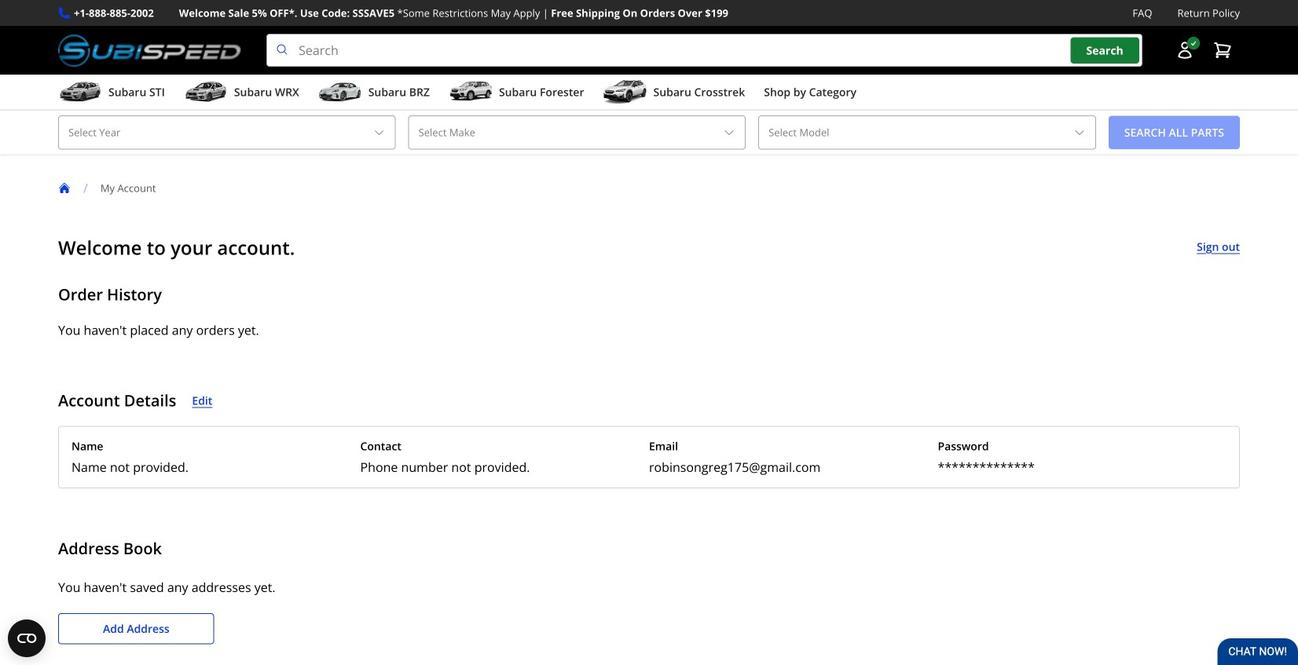 Task type: describe. For each thing, give the bounding box(es) containing it.
a subaru crosstrek thumbnail image image
[[603, 80, 647, 104]]

Select Make button
[[408, 116, 746, 150]]

a subaru wrx thumbnail image image
[[184, 80, 228, 104]]

open widget image
[[8, 620, 46, 658]]

home image
[[58, 182, 71, 195]]

search input field
[[267, 34, 1143, 67]]

a subaru sti thumbnail image image
[[58, 80, 102, 104]]

Select Year button
[[58, 116, 396, 150]]

select year image
[[373, 126, 386, 139]]

select make image
[[723, 126, 736, 139]]



Task type: locate. For each thing, give the bounding box(es) containing it.
a subaru brz thumbnail image image
[[318, 80, 362, 104]]

Select Model button
[[759, 116, 1096, 150]]

subispeed logo image
[[58, 34, 241, 67]]

a subaru forester thumbnail image image
[[449, 80, 493, 104]]

select model image
[[1074, 126, 1086, 139]]

button image
[[1176, 41, 1195, 60]]



Task type: vqa. For each thing, say whether or not it's contained in the screenshot.
Select Make image
yes



